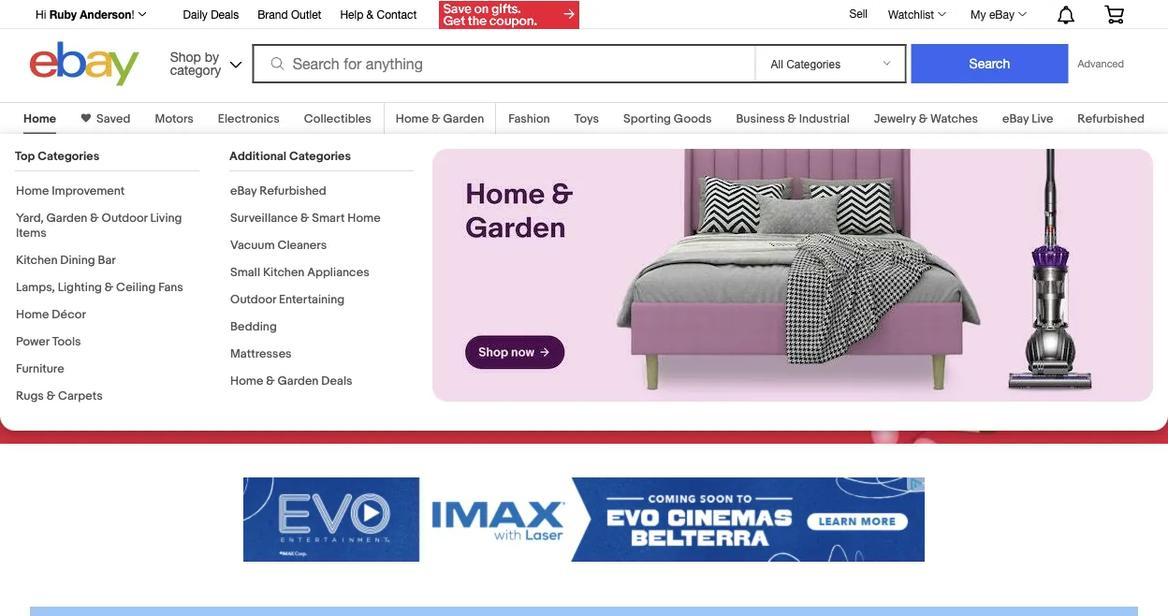 Task type: vqa. For each thing, say whether or not it's contained in the screenshot.
the rightmost kitchen
yes



Task type: locate. For each thing, give the bounding box(es) containing it.
live
[[1032, 111, 1054, 126]]

motors
[[155, 111, 194, 126]]

home & garden
[[396, 111, 484, 126]]

& for home & garden deals
[[266, 374, 275, 388]]

off inside 20% off gifts from top brands spread holiday joy with deals at the brand outlet.
[[115, 150, 160, 193]]

rugs & carpets
[[16, 389, 103, 403]]

1 categories from the left
[[38, 149, 99, 163]]

tools
[[52, 334, 81, 349]]

& for surveillance & smart home
[[301, 211, 309, 225]]

power tools
[[16, 334, 81, 349]]

advertisement region
[[243, 477, 925, 562]]

1 vertical spatial outdoor
[[230, 292, 276, 307]]

ruby
[[49, 7, 77, 21]]

brand outlet link
[[258, 5, 321, 25]]

& right rugs
[[47, 389, 55, 403]]

ends
[[30, 414, 57, 429]]

home for home
[[23, 111, 56, 126]]

1 vertical spatial deals
[[321, 374, 352, 388]]

ebay right my
[[990, 7, 1015, 21]]

improvement
[[52, 184, 125, 198]]

2 vertical spatial garden
[[278, 374, 319, 388]]

ebay inside additional categories element
[[230, 184, 257, 198]]

& for rugs & carpets
[[47, 389, 55, 403]]

home improvement link
[[16, 184, 125, 198]]

0 vertical spatial off
[[115, 150, 160, 193]]

items.
[[201, 414, 235, 429]]

additional categories
[[229, 149, 351, 163]]

select
[[165, 414, 199, 429]]

additional
[[229, 149, 287, 163]]

1 vertical spatial ebay
[[1003, 111, 1029, 126]]

home up top
[[23, 111, 56, 126]]

& for home & garden
[[432, 111, 440, 126]]

home improvement
[[16, 184, 125, 198]]

brand inside 20% off gifts from top brands spread holiday joy with deals at the brand outlet.
[[62, 266, 107, 286]]

bedding link
[[230, 319, 277, 334]]

dining
[[60, 253, 95, 267]]

ebay live link
[[1003, 111, 1054, 126]]

1 horizontal spatial outdoor
[[230, 292, 276, 307]]

home right smart
[[348, 211, 381, 225]]

refurbished link
[[1078, 111, 1145, 126]]

kitchen dining bar link
[[16, 253, 116, 267]]

toys link
[[574, 111, 599, 126]]

items
[[16, 226, 46, 240]]

garden inside additional categories element
[[278, 374, 319, 388]]

ebay inside my ebay link
[[990, 7, 1015, 21]]

kitchen up lamps,
[[16, 253, 58, 267]]

home & garden link
[[396, 111, 484, 126]]

get the coupon link
[[30, 309, 209, 352]]

0 vertical spatial ebay
[[990, 7, 1015, 21]]

from
[[30, 194, 107, 237]]

1 horizontal spatial deals
[[321, 374, 352, 388]]

brand
[[258, 7, 288, 21], [62, 266, 107, 286]]

furniture
[[16, 361, 64, 376]]

2 vertical spatial ebay
[[230, 184, 257, 198]]

ebay for ebay live
[[1003, 111, 1029, 126]]

& for help & contact
[[367, 7, 374, 21]]

1 vertical spatial garden
[[46, 211, 87, 225]]

1 horizontal spatial refurbished
[[1078, 111, 1145, 126]]

ebay refurbished
[[230, 184, 327, 198]]

0 horizontal spatial garden
[[46, 211, 87, 225]]

categories down collectibles link
[[289, 149, 351, 163]]

0 horizontal spatial refurbished
[[260, 184, 327, 198]]

watchlist
[[888, 7, 934, 21]]

& down improvement
[[90, 211, 99, 225]]

bar
[[98, 253, 116, 267]]

& inside the account navigation
[[367, 7, 374, 21]]

lamps, lighting & ceiling fans
[[16, 280, 183, 294]]

& down the mattresses
[[266, 374, 275, 388]]

off right $500
[[147, 414, 162, 429]]

& right the business
[[788, 111, 797, 126]]

hi
[[36, 7, 46, 21]]

ebay
[[990, 7, 1015, 21], [1003, 111, 1029, 126], [230, 184, 257, 198]]

0 horizontal spatial kitchen
[[16, 253, 58, 267]]

jewelry & watches
[[874, 111, 978, 126]]

garden
[[443, 111, 484, 126], [46, 211, 87, 225], [278, 374, 319, 388]]

deals
[[211, 245, 253, 266]]

garden down home improvement
[[46, 211, 87, 225]]

1 horizontal spatial brand
[[258, 7, 288, 21]]

1 vertical spatial refurbished
[[260, 184, 327, 198]]

home up the yard,
[[16, 184, 49, 198]]

living
[[150, 211, 182, 225]]

industrial
[[799, 111, 850, 126]]

& right jewelry
[[919, 111, 928, 126]]

joy
[[149, 245, 171, 266]]

categories for refurbished
[[289, 149, 351, 163]]

categories up home improvement
[[38, 149, 99, 163]]

the
[[78, 320, 102, 339]]

help & contact
[[340, 7, 417, 21]]

home down the mattresses
[[230, 374, 263, 388]]

1 vertical spatial brand
[[62, 266, 107, 286]]

0 vertical spatial deals
[[211, 7, 239, 21]]

& right help
[[367, 7, 374, 21]]

business
[[736, 111, 785, 126]]

& down search for anything text box
[[432, 111, 440, 126]]

home & garden deals
[[230, 374, 352, 388]]

0 vertical spatial garden
[[443, 111, 484, 126]]

small
[[230, 265, 260, 279]]

& left smart
[[301, 211, 309, 225]]

0 horizontal spatial outdoor
[[102, 211, 148, 225]]

outdoor inside yard, garden & outdoor living items
[[102, 211, 148, 225]]

garden down the mattresses
[[278, 374, 319, 388]]

home for home décor
[[16, 307, 49, 322]]

collectibles link
[[304, 111, 372, 126]]

home décor
[[16, 307, 86, 322]]

None submit
[[911, 44, 1069, 83]]

mattresses
[[230, 346, 292, 361]]

0 horizontal spatial brand
[[62, 266, 107, 286]]

help
[[340, 7, 364, 21]]

kitchen up outdoor entertaining link
[[263, 265, 305, 279]]

outdoor up bedding on the bottom
[[230, 292, 276, 307]]

1 horizontal spatial garden
[[278, 374, 319, 388]]

ebay left "live"
[[1003, 111, 1029, 126]]

get the coupon image
[[439, 1, 580, 29]]

at
[[257, 245, 272, 266]]

garden left fashion
[[443, 111, 484, 126]]

& for business & industrial
[[788, 111, 797, 126]]

0 vertical spatial refurbished
[[1078, 111, 1145, 126]]

sell link
[[841, 7, 876, 20]]

with
[[175, 245, 207, 266]]

home for home & garden deals
[[230, 374, 263, 388]]

2 horizontal spatial garden
[[443, 111, 484, 126]]

home for home improvement
[[16, 184, 49, 198]]

0 vertical spatial outdoor
[[102, 211, 148, 225]]

top categories
[[15, 149, 99, 163]]

outdoor
[[102, 211, 148, 225], [230, 292, 276, 307]]

0 horizontal spatial categories
[[38, 149, 99, 163]]

top
[[115, 194, 171, 237]]

Search for anything text field
[[255, 46, 751, 81]]

advanced link
[[1069, 45, 1134, 82]]

yard, garden & outdoor living items link
[[16, 211, 182, 240]]

power tools link
[[16, 334, 81, 349]]

outdoor entertaining link
[[230, 292, 345, 307]]

refurbished up surveillance & smart home link at the top of the page
[[260, 184, 327, 198]]

home & garden deals link
[[230, 374, 352, 388]]

use.
[[253, 414, 276, 429]]

ebay refurbished link
[[230, 184, 327, 198]]

home right collectibles link
[[396, 111, 429, 126]]

1 horizontal spatial kitchen
[[263, 265, 305, 279]]

0 horizontal spatial deals
[[211, 7, 239, 21]]

2 categories from the left
[[289, 149, 351, 163]]

off
[[115, 150, 160, 193], [147, 414, 162, 429]]

ebay up surveillance on the top
[[230, 184, 257, 198]]

outdoor up holiday
[[102, 211, 148, 225]]

deals inside the account navigation
[[211, 7, 239, 21]]

off up top on the top left
[[115, 150, 160, 193]]

1 horizontal spatial categories
[[289, 149, 351, 163]]

& inside yard, garden & outdoor living items
[[90, 211, 99, 225]]

garden for home & garden
[[443, 111, 484, 126]]

refurbished down advanced "link"
[[1078, 111, 1145, 126]]

0 vertical spatial brand
[[258, 7, 288, 21]]

home up power
[[16, 307, 49, 322]]

saved
[[96, 111, 131, 126]]



Task type: describe. For each thing, give the bounding box(es) containing it.
yard,
[[16, 211, 44, 225]]

sporting goods link
[[624, 111, 712, 126]]

sporting goods
[[624, 111, 712, 126]]

shop
[[170, 49, 201, 64]]

brand inside the account navigation
[[258, 7, 288, 21]]

surveillance & smart home
[[230, 211, 381, 225]]

motors link
[[155, 111, 194, 126]]

1 vertical spatial off
[[147, 414, 162, 429]]

get
[[47, 320, 75, 339]]

rugs & carpets link
[[16, 389, 103, 403]]

home décor link
[[16, 307, 86, 322]]

sell
[[850, 7, 868, 20]]

by
[[205, 49, 219, 64]]

help & contact link
[[340, 5, 417, 25]]

ebay live
[[1003, 111, 1054, 126]]

lighting
[[58, 280, 102, 294]]

entertaining
[[279, 292, 345, 307]]

appliances
[[307, 265, 370, 279]]

fashion link
[[509, 111, 550, 126]]

2x
[[238, 414, 251, 429]]

deals inside additional categories element
[[321, 374, 352, 388]]

your shopping cart image
[[1104, 5, 1125, 24]]

garden for home & garden deals
[[278, 374, 319, 388]]

shop by category banner
[[25, 0, 1138, 91]]

lamps,
[[16, 280, 55, 294]]

watches
[[931, 111, 978, 126]]

contact
[[377, 7, 417, 21]]

20% off gifts from top brands main content
[[0, 91, 1168, 616]]

top categories element
[[15, 149, 199, 416]]

my
[[971, 7, 986, 21]]

coupon
[[106, 320, 162, 339]]

get the coupon
[[47, 320, 166, 339]]

business & industrial link
[[736, 111, 850, 126]]

20% off gifts from top brands link
[[30, 150, 300, 237]]

sporting
[[624, 111, 671, 126]]

vacuum cleaners link
[[230, 238, 327, 252]]

top
[[15, 149, 35, 163]]

business & industrial
[[736, 111, 850, 126]]

surveillance
[[230, 211, 298, 225]]

vacuum
[[230, 238, 275, 252]]

daily deals
[[183, 7, 239, 21]]

categories for improvement
[[38, 149, 99, 163]]

kitchen inside 'top categories' element
[[16, 253, 58, 267]]

mattresses link
[[230, 346, 292, 361]]

11/13.
[[59, 414, 87, 429]]

my ebay link
[[961, 3, 1035, 25]]

home for home & garden
[[396, 111, 429, 126]]

fashion
[[509, 111, 550, 126]]

shop by category button
[[162, 42, 246, 82]]

20%
[[30, 150, 107, 193]]

additional categories element
[[229, 149, 414, 416]]

kitchen inside additional categories element
[[263, 265, 305, 279]]

daily
[[183, 7, 208, 21]]

hi ruby anderson !
[[36, 7, 134, 21]]

account navigation
[[25, 0, 1138, 31]]

garden inside yard, garden & outdoor living items
[[46, 211, 87, 225]]

electronics
[[218, 111, 280, 126]]

furniture link
[[16, 361, 64, 376]]

vacuum cleaners
[[230, 238, 327, 252]]

décor
[[52, 307, 86, 322]]

$500
[[115, 414, 144, 429]]

cleaners
[[278, 238, 327, 252]]

electronics link
[[218, 111, 280, 126]]

none submit inside shop by category banner
[[911, 44, 1069, 83]]

toys
[[574, 111, 599, 126]]

anderson
[[80, 7, 132, 21]]

shop by category
[[170, 49, 221, 77]]

& for jewelry & watches
[[919, 111, 928, 126]]

yard, garden & outdoor living items
[[16, 211, 182, 240]]

brands
[[179, 194, 293, 237]]

my ebay
[[971, 7, 1015, 21]]

outlet.
[[111, 266, 165, 286]]

ebay for ebay refurbished
[[230, 184, 257, 198]]

collectibles
[[304, 111, 372, 126]]

jewelry & watches link
[[874, 111, 978, 126]]

advanced
[[1078, 58, 1124, 70]]

home & garden - shop now image
[[433, 149, 1153, 402]]

surveillance & smart home link
[[230, 211, 381, 225]]

& left ceiling
[[105, 280, 113, 294]]

kitchen dining bar
[[16, 253, 116, 267]]

smart
[[312, 211, 345, 225]]

ends 11/13. max $500 off select items. 2x use. link
[[30, 414, 276, 429]]

saved link
[[91, 111, 131, 126]]

gifts
[[168, 150, 245, 193]]

ends 11/13. max $500 off select items. 2x use.
[[30, 414, 276, 429]]

max
[[89, 414, 112, 429]]

goods
[[674, 111, 712, 126]]

outdoor entertaining
[[230, 292, 345, 307]]

outdoor inside additional categories element
[[230, 292, 276, 307]]

refurbished inside additional categories element
[[260, 184, 327, 198]]

ceiling
[[116, 280, 156, 294]]

the
[[30, 266, 58, 286]]



